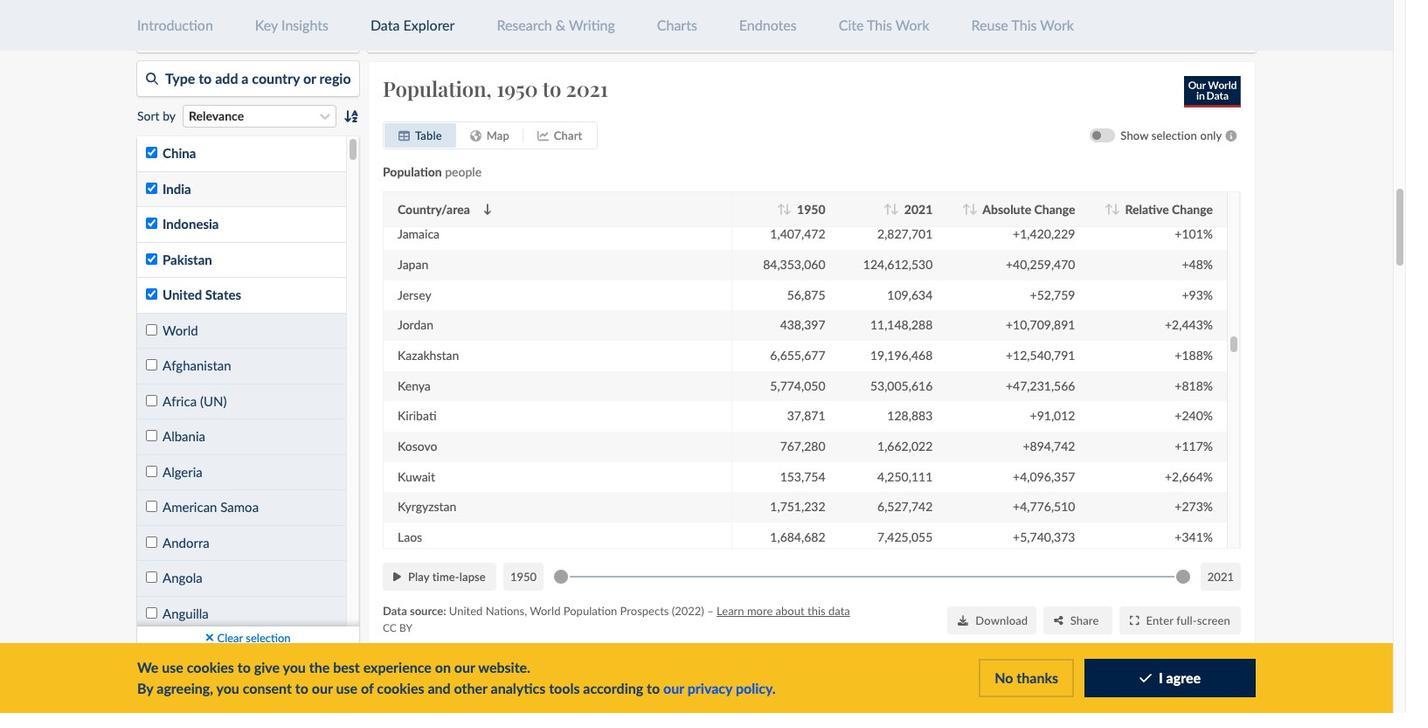 Task type: describe. For each thing, give the bounding box(es) containing it.
+1,420,229
[[1013, 226, 1076, 241]]

our privacy policy link
[[664, 680, 773, 697]]

table image
[[399, 130, 410, 141]]

experience
[[363, 659, 432, 676]]

i
[[1159, 670, 1163, 687]]

cite this work link
[[839, 17, 930, 33]]

jersey
[[398, 287, 432, 302]]

from
[[218, 13, 240, 26]]

clear selection
[[214, 631, 291, 645]]

and
[[428, 680, 451, 697]]

selection for show
[[1152, 128, 1198, 142]]

128,883
[[888, 408, 933, 423]]

0 vertical spatial 1950
[[497, 74, 538, 102]]

(2022)
[[672, 604, 705, 618]]

0 horizontal spatial our
[[312, 680, 333, 697]]

download
[[976, 613, 1028, 627]]

kyrgyzstan
[[398, 499, 457, 514]]

cc by link
[[383, 621, 413, 634]]

other
[[454, 680, 488, 697]]

american samoa
[[163, 499, 259, 515]]

table
[[415, 128, 442, 142]]

work for reuse this work
[[1041, 17, 1074, 33]]

+818%
[[1175, 378, 1213, 393]]

chart link
[[524, 123, 597, 148]]

2 vertical spatial 2021
[[1208, 570, 1234, 584]]

key insights
[[255, 17, 329, 33]]

2,827,701
[[878, 226, 933, 241]]

magnifying glass image
[[146, 73, 158, 85]]

tools
[[549, 680, 580, 697]]

policy
[[736, 680, 773, 697]]

high
[[1053, 31, 1077, 45]]

japan
[[398, 257, 429, 272]]

(un)
[[200, 393, 227, 409]]

2 arrow down long image from the left
[[969, 203, 978, 215]]

+91,012
[[1030, 408, 1076, 423]]

play image
[[393, 572, 401, 582]]

agreeing,
[[157, 680, 213, 697]]

arrow up long image for 2021
[[884, 203, 893, 215]]

of
[[361, 680, 374, 697]]

1 vertical spatial 1950
[[797, 202, 826, 217]]

data explorer
[[371, 17, 455, 33]]

india
[[163, 181, 191, 196]]

arrow down long image for 1950
[[784, 203, 792, 215]]

+273%
[[1175, 499, 1213, 514]]

data explorer link
[[371, 17, 455, 33]]

1 arrow down long image from the left
[[483, 203, 492, 215]]

7,425,055
[[878, 529, 933, 544]]

share nodes image
[[1055, 615, 1064, 626]]

learn
[[717, 604, 744, 618]]

153,754
[[780, 469, 826, 484]]

population,
[[383, 74, 492, 102]]

population, 1950 to 2021
[[383, 74, 608, 102]]

samoa
[[221, 499, 259, 515]]

this for reuse
[[1012, 17, 1037, 33]]

we
[[137, 659, 159, 676]]

download image
[[958, 615, 969, 626]]

59,240,336
[[871, 196, 933, 211]]

andorra
[[163, 535, 210, 551]]

6,527,742
[[878, 499, 933, 514]]

cite
[[839, 17, 864, 33]]

kosovo
[[398, 439, 438, 453]]

enter full-screen button
[[1120, 607, 1241, 634]]

research
[[497, 17, 552, 33]]

2 vertical spatial 1950
[[510, 570, 537, 584]]

population inside visualizing data from the united nations world population prospects.
[[175, 25, 225, 38]]

to left the give
[[238, 659, 251, 676]]

arrow down a z image
[[344, 110, 359, 124]]

key insights link
[[255, 17, 329, 33]]

+52,759
[[1030, 287, 1076, 302]]

earth americas image
[[470, 130, 481, 141]]

data for data explorer
[[371, 17, 400, 33]]

1 vertical spatial data
[[829, 604, 851, 618]]

to up chart link
[[543, 74, 561, 102]]

give
[[254, 659, 280, 676]]

more
[[747, 604, 773, 618]]

1 horizontal spatial population
[[383, 164, 442, 179]]

agree
[[1167, 670, 1201, 687]]

37,871
[[787, 408, 826, 423]]

xmark image
[[206, 632, 214, 644]]

we use cookies to give you the best experience on our website. by agreeing, you consent to our use of cookies and other analytics tools according to our privacy policy .
[[137, 659, 776, 697]]

country/area
[[398, 202, 470, 217]]

to right according
[[647, 680, 660, 697]]

charts
[[657, 17, 698, 33]]

enter
[[1147, 613, 1174, 627]]

website.
[[478, 659, 531, 676]]

2 horizontal spatial population
[[564, 604, 617, 618]]

chart
[[554, 128, 583, 142]]

share
[[1071, 613, 1099, 627]]

+47,231,566
[[1006, 378, 1076, 393]]

nations
[[295, 13, 331, 26]]

play time-lapse
[[408, 569, 486, 583]]

reuse this work
[[972, 17, 1074, 33]]

angola
[[163, 570, 203, 586]]

4,250,111
[[878, 469, 933, 484]]

no thanks
[[995, 670, 1059, 687]]

6,655,677
[[771, 348, 826, 362]]

2 vertical spatial united
[[449, 604, 483, 618]]

consent
[[243, 680, 292, 697]]

source:
[[410, 604, 446, 618]]

data source: united nations, world population prospects (2022) – learn more about this data
[[383, 604, 851, 618]]

cite this work
[[839, 17, 930, 33]]

+4,776,510
[[1013, 499, 1076, 514]]

relative change
[[1126, 202, 1213, 217]]

endnotes link
[[739, 17, 797, 33]]

pakistan
[[163, 252, 212, 267]]

world inside visualizing data from the united nations world population prospects.
[[144, 25, 173, 38]]

play
[[408, 569, 430, 583]]



Task type: vqa. For each thing, say whether or not it's contained in the screenshot.
109,634
yes



Task type: locate. For each thing, give the bounding box(es) containing it.
work
[[896, 17, 930, 33], [1041, 17, 1074, 33]]

play time-lapse button
[[383, 563, 496, 591]]

time-
[[433, 569, 460, 583]]

1 change from the left
[[1035, 202, 1076, 217]]

53,005,616
[[871, 378, 933, 393]]

2 arrow up long image from the left
[[1105, 203, 1114, 215]]

0 horizontal spatial you
[[216, 680, 239, 697]]

0 horizontal spatial selection
[[246, 631, 291, 645]]

0 vertical spatial cookies
[[187, 659, 234, 676]]

0 vertical spatial you
[[283, 659, 306, 676]]

2 arrow down long image from the left
[[891, 203, 899, 215]]

data left the explorer
[[371, 17, 400, 33]]

best
[[333, 659, 360, 676]]

+240%
[[1175, 408, 1213, 423]]

world
[[144, 25, 173, 38], [163, 322, 198, 338], [530, 604, 561, 618]]

this right cite
[[867, 17, 893, 33]]

change up +1,420,229
[[1035, 202, 1076, 217]]

this for cite
[[867, 17, 893, 33]]

0 vertical spatial use
[[162, 659, 183, 676]]

united inside visualizing data from the united nations world population prospects.
[[261, 13, 292, 26]]

to right consent
[[295, 680, 309, 697]]

0 vertical spatial data
[[371, 17, 400, 33]]

2 change from the left
[[1172, 202, 1213, 217]]

+117%
[[1175, 439, 1213, 453]]

+12,848,392
[[1006, 196, 1076, 211]]

0 vertical spatial selection
[[1152, 128, 1198, 142]]

+4,096,357
[[1013, 469, 1076, 484]]

the
[[243, 13, 258, 26], [309, 659, 330, 676]]

africa (un)
[[163, 393, 227, 409]]

1 horizontal spatial work
[[1041, 17, 1074, 33]]

key
[[255, 17, 278, 33]]

arrow down long image up 1,407,472
[[784, 203, 792, 215]]

our left of
[[312, 680, 333, 697]]

arrow up long image
[[777, 203, 785, 215], [1105, 203, 1114, 215]]

data for data source: united nations, world population prospects (2022) – learn more about this data
[[383, 604, 407, 618]]

population, 1950 to 2021 link
[[383, 74, 608, 102]]

cc
[[383, 621, 397, 634]]

arrow up long image
[[884, 203, 893, 215], [962, 203, 971, 215]]

.
[[773, 680, 776, 697]]

work right reuse
[[1041, 17, 1074, 33]]

use
[[162, 659, 183, 676], [336, 680, 358, 697]]

0 horizontal spatial arrow down long image
[[483, 203, 492, 215]]

united states
[[163, 287, 241, 303]]

reuse this work link
[[972, 17, 1074, 33]]

438,397
[[780, 317, 826, 332]]

arrow up long image for absolute change
[[962, 203, 971, 215]]

albania
[[163, 429, 205, 444]]

2021 up 'screen'
[[1208, 570, 1234, 584]]

1 vertical spatial the
[[309, 659, 330, 676]]

data inside visualizing data from the united nations world population prospects.
[[196, 13, 216, 26]]

circle info image
[[1223, 130, 1241, 141]]

change for absolute change
[[1035, 202, 1076, 217]]

change
[[1035, 202, 1076, 217], [1172, 202, 1213, 217]]

cookies down experience
[[377, 680, 424, 697]]

china
[[163, 145, 196, 161]]

0 vertical spatial population
[[175, 25, 225, 38]]

prospects
[[620, 604, 669, 618]]

1 horizontal spatial the
[[309, 659, 330, 676]]

show selection only
[[1121, 128, 1223, 142]]

world right nations,
[[530, 604, 561, 618]]

arrow down long image
[[483, 203, 492, 215], [969, 203, 978, 215]]

1950 up 1,407,472
[[797, 202, 826, 217]]

arrow up long image left relative
[[1105, 203, 1114, 215]]

only
[[1201, 128, 1223, 142]]

by
[[399, 621, 413, 634]]

0 vertical spatial world
[[144, 25, 173, 38]]

1 horizontal spatial data
[[829, 604, 851, 618]]

84,353,060
[[763, 257, 826, 272]]

1 horizontal spatial selection
[[1152, 128, 1198, 142]]

0 horizontal spatial use
[[162, 659, 183, 676]]

+40,259,470
[[1006, 257, 1076, 272]]

selection up the give
[[246, 631, 291, 645]]

1 horizontal spatial this
[[1012, 17, 1037, 33]]

selection left the only
[[1152, 128, 1198, 142]]

arrow down long image left relative
[[1112, 203, 1120, 215]]

1,662,022
[[878, 439, 933, 453]]

0 horizontal spatial arrow down long image
[[784, 203, 792, 215]]

Type to add a country or region... text field
[[137, 61, 359, 96]]

arrow down long image left absolute
[[969, 203, 978, 215]]

+894,742
[[1023, 439, 1076, 453]]

1 horizontal spatial 2021
[[905, 202, 933, 217]]

chart line image
[[538, 130, 549, 141]]

cookies down xmark icon
[[187, 659, 234, 676]]

kiribati
[[398, 408, 437, 423]]

explorer
[[404, 17, 455, 33]]

1950 up nations,
[[510, 570, 537, 584]]

laos
[[398, 529, 422, 544]]

None radio
[[598, 9, 610, 20], [1035, 9, 1046, 20], [1035, 31, 1046, 42], [598, 9, 610, 20], [1035, 9, 1046, 20], [1035, 31, 1046, 42]]

0 horizontal spatial data
[[196, 13, 216, 26]]

you left consent
[[216, 680, 239, 697]]

change up '+101%'
[[1172, 202, 1213, 217]]

prospects.
[[228, 25, 275, 38]]

you right the give
[[283, 659, 306, 676]]

1 horizontal spatial change
[[1172, 202, 1213, 217]]

1,751,232
[[771, 499, 826, 514]]

1 vertical spatial use
[[336, 680, 358, 697]]

american
[[163, 499, 217, 515]]

0 horizontal spatial the
[[243, 13, 258, 26]]

the left best
[[309, 659, 330, 676]]

kazakhstan
[[398, 348, 459, 362]]

1 vertical spatial world
[[163, 322, 198, 338]]

2 horizontal spatial 2021
[[1208, 570, 1234, 584]]

0 horizontal spatial this
[[867, 17, 893, 33]]

by
[[137, 680, 153, 697]]

1 work from the left
[[896, 17, 930, 33]]

0 horizontal spatial cookies
[[187, 659, 234, 676]]

3 arrow down long image from the left
[[1112, 203, 1120, 215]]

1 this from the left
[[867, 17, 893, 33]]

1 arrow up long image from the left
[[884, 203, 893, 215]]

the right from at the left top of page
[[243, 13, 258, 26]]

population
[[175, 25, 225, 38], [383, 164, 442, 179], [564, 604, 617, 618]]

0 horizontal spatial population
[[175, 25, 225, 38]]

indonesia
[[163, 216, 219, 232]]

0 horizontal spatial united
[[163, 287, 202, 303]]

1 vertical spatial you
[[216, 680, 239, 697]]

work for cite this work
[[896, 17, 930, 33]]

0 horizontal spatial change
[[1035, 202, 1076, 217]]

absolute change
[[983, 202, 1076, 217]]

research & writing link
[[497, 17, 615, 33]]

767,280
[[780, 439, 826, 453]]

1 horizontal spatial arrow down long image
[[891, 203, 899, 215]]

our right on at the left bottom of page
[[454, 659, 475, 676]]

selection for clear
[[246, 631, 291, 645]]

–
[[707, 604, 714, 618]]

arrow down long image
[[784, 203, 792, 215], [891, 203, 899, 215], [1112, 203, 1120, 215]]

work right cite
[[896, 17, 930, 33]]

this
[[867, 17, 893, 33], [1012, 17, 1037, 33]]

0 vertical spatial united
[[261, 13, 292, 26]]

1 horizontal spatial use
[[336, 680, 358, 697]]

0 horizontal spatial arrow up long image
[[884, 203, 893, 215]]

1 vertical spatial 2021
[[905, 202, 933, 217]]

0 vertical spatial the
[[243, 13, 258, 26]]

+2,443%
[[1165, 317, 1213, 332]]

afghanistan
[[163, 358, 231, 373]]

1 horizontal spatial arrow up long image
[[1105, 203, 1114, 215]]

jordan
[[398, 317, 434, 332]]

data up cc by
[[383, 604, 407, 618]]

algeria
[[163, 464, 203, 480]]

our left the privacy
[[664, 680, 684, 697]]

2 vertical spatial population
[[564, 604, 617, 618]]

arrow up long image for 1950
[[777, 203, 785, 215]]

2 horizontal spatial arrow down long image
[[1112, 203, 1120, 215]]

change for relative change
[[1172, 202, 1213, 217]]

sort
[[137, 108, 160, 123]]

use left of
[[336, 680, 358, 697]]

0 horizontal spatial 2021
[[566, 74, 608, 102]]

2021 up chart
[[566, 74, 608, 102]]

1 horizontal spatial cookies
[[377, 680, 424, 697]]

arrow down long image for 2021
[[891, 203, 899, 215]]

2 arrow up long image from the left
[[962, 203, 971, 215]]

i agree
[[1159, 670, 1201, 687]]

1 vertical spatial united
[[163, 287, 202, 303]]

1 horizontal spatial united
[[261, 13, 292, 26]]

sort by
[[137, 108, 176, 123]]

privacy
[[688, 680, 733, 697]]

+12,540,791
[[1006, 348, 1076, 362]]

this
[[808, 604, 826, 618]]

i agree button
[[1085, 660, 1256, 697]]

arrow down long image up 2,827,701
[[891, 203, 899, 215]]

you
[[283, 659, 306, 676], [216, 680, 239, 697]]

1 horizontal spatial you
[[283, 659, 306, 676]]

1950 up map
[[497, 74, 538, 102]]

arrow down long image for relative change
[[1112, 203, 1120, 215]]

1 horizontal spatial arrow up long image
[[962, 203, 971, 215]]

0 vertical spatial data
[[196, 13, 216, 26]]

arrow up long image for relative change
[[1105, 203, 1114, 215]]

arrow up long image left absolute
[[962, 203, 971, 215]]

data right this
[[829, 604, 851, 618]]

world up afghanistan
[[163, 322, 198, 338]]

1,407,472
[[771, 226, 826, 241]]

2021 up 2,827,701
[[905, 202, 933, 217]]

0 vertical spatial 2021
[[566, 74, 608, 102]]

1 vertical spatial selection
[[246, 631, 291, 645]]

+341%
[[1175, 529, 1213, 544]]

our
[[454, 659, 475, 676], [312, 680, 333, 697], [664, 680, 684, 697]]

1 arrow up long image from the left
[[777, 203, 785, 215]]

0 horizontal spatial work
[[896, 17, 930, 33]]

2 horizontal spatial united
[[449, 604, 483, 618]]

1 vertical spatial data
[[383, 604, 407, 618]]

data left from at the left top of page
[[196, 13, 216, 26]]

arrow up long image up 1,407,472
[[777, 203, 785, 215]]

expand image
[[1130, 615, 1140, 626]]

0 horizontal spatial arrow up long image
[[777, 203, 785, 215]]

+5,740,373
[[1013, 529, 1076, 544]]

arrow up long image up 2,827,701
[[884, 203, 893, 215]]

lapse
[[460, 569, 486, 583]]

use up agreeing,
[[162, 659, 183, 676]]

anguilla
[[163, 606, 209, 621]]

2 this from the left
[[1012, 17, 1037, 33]]

selection
[[1152, 128, 1198, 142], [246, 631, 291, 645]]

absolute
[[983, 202, 1032, 217]]

map link
[[456, 123, 524, 148]]

the inside visualizing data from the united nations world population prospects.
[[243, 13, 258, 26]]

2 horizontal spatial our
[[664, 680, 684, 697]]

clear
[[217, 631, 243, 645]]

1 horizontal spatial arrow down long image
[[969, 203, 978, 215]]

visualizing data from the united nations world population prospects.
[[144, 13, 331, 38]]

1 vertical spatial cookies
[[377, 680, 424, 697]]

2 work from the left
[[1041, 17, 1074, 33]]

charts link
[[657, 17, 698, 33]]

arrow down long image right country/area
[[483, 203, 492, 215]]

&
[[556, 17, 566, 33]]

population people
[[383, 164, 482, 179]]

5,774,050
[[771, 378, 826, 393]]

1 horizontal spatial our
[[454, 659, 475, 676]]

+2,664%
[[1165, 469, 1213, 484]]

the inside "we use cookies to give you the best experience on our website. by agreeing, you consent to our use of cookies and other analytics tools according to our privacy policy ."
[[309, 659, 330, 676]]

introduction
[[137, 17, 213, 33]]

2 vertical spatial world
[[530, 604, 561, 618]]

people
[[445, 164, 482, 179]]

check image
[[1140, 672, 1152, 686]]

this right reuse
[[1012, 17, 1037, 33]]

no
[[995, 670, 1014, 687]]

1 arrow down long image from the left
[[784, 203, 792, 215]]

world up magnifying glass image
[[144, 25, 173, 38]]

1 vertical spatial population
[[383, 164, 442, 179]]

share button
[[1044, 607, 1113, 634]]

jamaica
[[398, 226, 440, 241]]



